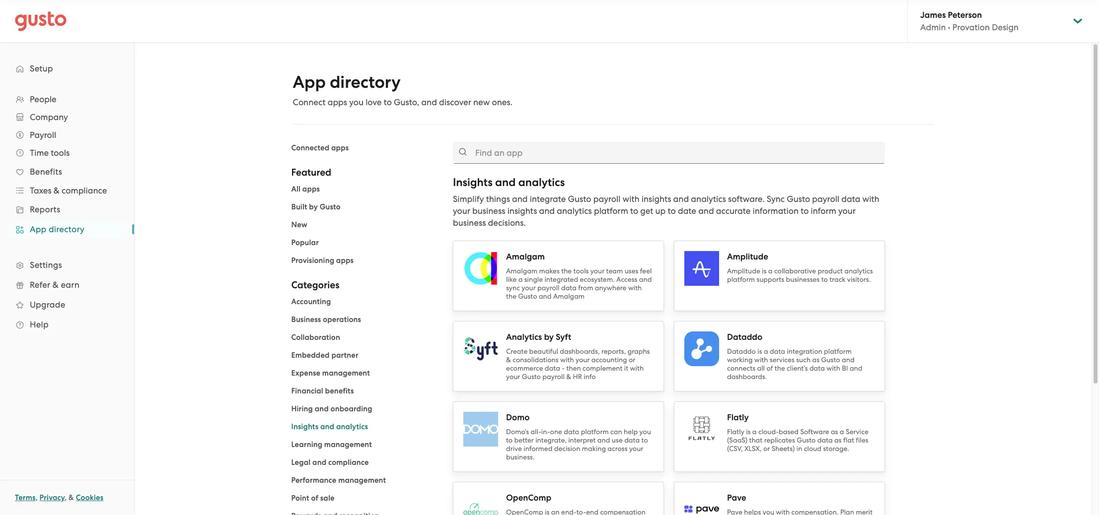 Task type: locate. For each thing, give the bounding box(es) containing it.
team
[[606, 267, 623, 275]]

management for performance management
[[338, 477, 386, 485]]

dashboards.
[[727, 373, 767, 381]]

complement
[[583, 365, 623, 373]]

dataddo
[[727, 332, 763, 343], [727, 348, 756, 356]]

ones.
[[492, 97, 513, 107]]

directory inside gusto navigation element
[[49, 225, 84, 235]]

graphs
[[628, 348, 650, 356]]

collaboration link
[[291, 333, 340, 342]]

of inside dataddo dataddo is a data integration platform working with services such as gusto and connects all of the client's data with bi and dashboards.
[[767, 365, 773, 373]]

pave button
[[674, 482, 885, 516]]

gusto right the such
[[822, 356, 841, 364]]

0 vertical spatial of
[[767, 365, 773, 373]]

0 vertical spatial insights
[[453, 176, 493, 189]]

of right all
[[767, 365, 773, 373]]

or right 'xlsx,'
[[764, 445, 770, 453]]

simplify
[[453, 194, 484, 204]]

your down dashboards,
[[576, 356, 590, 364]]

management
[[322, 369, 370, 378], [324, 441, 372, 450], [338, 477, 386, 485]]

list containing accounting
[[291, 296, 438, 516]]

1 horizontal spatial directory
[[330, 72, 401, 92]]

app inside app directory connect apps you love to gusto, and discover new ones.
[[293, 72, 326, 92]]

gusto inside amalgam amalgam makes the tools your team uses feel like a single integrated ecosystem. access and sync your payroll data from anywhere with the gusto and amalgam
[[518, 293, 537, 301]]

list for categories
[[291, 296, 438, 516]]

1 vertical spatial the
[[506, 293, 517, 301]]

0 vertical spatial by
[[309, 203, 318, 212]]

gusto down sync
[[518, 293, 537, 301]]

analytics down onboarding
[[336, 423, 368, 432]]

directory up love
[[330, 72, 401, 92]]

management down legal and compliance
[[338, 477, 386, 485]]

new
[[291, 221, 308, 230]]

2 , from the left
[[65, 494, 67, 503]]

0 vertical spatial management
[[322, 369, 370, 378]]

& right taxes
[[54, 186, 60, 196]]

working
[[727, 356, 753, 364]]

1 horizontal spatial insights
[[453, 176, 493, 189]]

, left cookies button on the bottom left
[[65, 494, 67, 503]]

1 vertical spatial directory
[[49, 225, 84, 235]]

setup link
[[10, 60, 124, 78]]

domo logo image
[[464, 412, 498, 447]]

1 vertical spatial is
[[758, 348, 763, 356]]

data inside the insights and analytics simplify things and integrate gusto payroll with insights and analytics software. sync gusto payroll data with your business insights and analytics platform to get up to date and accurate information to inform your business decisions.
[[842, 194, 861, 204]]

to right love
[[384, 97, 392, 107]]

or inside flatly flatly is a cloud-based software as a service (saas) that replicates gusto data as flat files (csv, xlsx, or sheets) in cloud storage.
[[764, 445, 770, 453]]

1 vertical spatial compliance
[[328, 459, 369, 468]]

you left love
[[349, 97, 364, 107]]

directory for app directory
[[49, 225, 84, 235]]

time tools button
[[10, 144, 124, 162]]

0 vertical spatial directory
[[330, 72, 401, 92]]

1 vertical spatial app
[[30, 225, 46, 235]]

is up supports
[[762, 267, 767, 275]]

settings link
[[10, 256, 124, 274]]

business.
[[506, 454, 535, 462]]

new link
[[291, 221, 308, 230]]

apps right provisioning
[[336, 256, 354, 265]]

of left "sale"
[[311, 494, 318, 503]]

services
[[770, 356, 795, 364]]

connects
[[727, 365, 756, 373]]

analytics by syft logo image
[[464, 332, 498, 367]]

point
[[291, 494, 309, 503]]

0 vertical spatial as
[[813, 356, 820, 364]]

the down sync
[[506, 293, 517, 301]]

0 vertical spatial tools
[[51, 148, 70, 158]]

0 vertical spatial you
[[349, 97, 364, 107]]

amalgam logo image
[[464, 251, 498, 286]]

to right use
[[642, 437, 648, 445]]

0 vertical spatial app
[[293, 72, 326, 92]]

you
[[349, 97, 364, 107], [640, 428, 651, 436]]

insights up up
[[642, 194, 672, 204]]

insights for insights and analytics simplify things and integrate gusto payroll with insights and analytics software. sync gusto payroll data with your business insights and analytics platform to get up to date and accurate information to inform your business decisions.
[[453, 176, 493, 189]]

1 horizontal spatial compliance
[[328, 459, 369, 468]]

0 horizontal spatial tools
[[51, 148, 70, 158]]

1 vertical spatial dataddo
[[727, 348, 756, 356]]

insights inside list
[[291, 423, 319, 432]]

that
[[750, 437, 763, 445]]

info
[[584, 373, 596, 381]]

or down graphs
[[629, 356, 636, 364]]

business operations
[[291, 316, 361, 324]]

analytics inside amplitude amplitude is a collaborative product analytics platform supports businesses to track visitors.
[[845, 267, 873, 275]]

help link
[[10, 316, 124, 334]]

1 horizontal spatial by
[[544, 332, 554, 343]]

None search field
[[453, 142, 885, 164]]

and inside app directory connect apps you love to gusto, and discover new ones.
[[422, 97, 437, 107]]

amalgam up like
[[506, 267, 538, 275]]

0 vertical spatial flatly
[[727, 413, 749, 423]]

apps right connected
[[331, 144, 349, 153]]

a inside amplitude amplitude is a collaborative product analytics platform supports businesses to track visitors.
[[769, 267, 773, 275]]

the down services
[[775, 365, 785, 373]]

is inside flatly flatly is a cloud-based software as a service (saas) that replicates gusto data as flat files (csv, xlsx, or sheets) in cloud storage.
[[746, 428, 751, 436]]

2 flatly from the top
[[727, 428, 745, 436]]

by right built
[[309, 203, 318, 212]]

you right help
[[640, 428, 651, 436]]

0 horizontal spatial or
[[629, 356, 636, 364]]

0 horizontal spatial ,
[[36, 494, 38, 503]]

1 vertical spatial flatly
[[727, 428, 745, 436]]

operations
[[323, 316, 361, 324]]

data inside amalgam amalgam makes the tools your team uses feel like a single integrated ecosystem. access and sync your payroll data from anywhere with the gusto and amalgam
[[561, 284, 577, 292]]

accurate
[[716, 206, 751, 216]]

a inside dataddo dataddo is a data integration platform working with services such as gusto and connects all of the client's data with bi and dashboards.
[[764, 348, 769, 356]]

compliance up reports link
[[62, 186, 107, 196]]

platform inside domo domo's all-in-one data platform can help you to better integrate, interpret and use data to drive informed decision making across your business.
[[581, 428, 609, 436]]

platform inside the insights and analytics simplify things and integrate gusto payroll with insights and analytics software. sync gusto payroll data with your business insights and analytics platform to get up to date and accurate information to inform your business decisions.
[[594, 206, 628, 216]]

amplitude logo image
[[685, 251, 720, 286]]

to inside app directory connect apps you love to gusto, and discover new ones.
[[384, 97, 392, 107]]

popular link
[[291, 239, 319, 247]]

xlsx,
[[745, 445, 762, 453]]

1 horizontal spatial app
[[293, 72, 326, 92]]

0 vertical spatial insights
[[642, 194, 672, 204]]

1 horizontal spatial the
[[562, 267, 572, 275]]

a up that
[[753, 428, 757, 436]]

and up making
[[598, 437, 610, 445]]

tools inside amalgam amalgam makes the tools your team uses feel like a single integrated ecosystem. access and sync your payroll data from anywhere with the gusto and amalgam
[[574, 267, 589, 275]]

& left the hr at the bottom of page
[[567, 373, 571, 381]]

privacy link
[[40, 494, 65, 503]]

2 horizontal spatial the
[[775, 365, 785, 373]]

learning management
[[291, 441, 372, 450]]

compliance for legal and compliance
[[328, 459, 369, 468]]

time
[[30, 148, 49, 158]]

the up the integrated
[[562, 267, 572, 275]]

learning
[[291, 441, 323, 450]]

opencomp button
[[453, 482, 664, 516]]

1 horizontal spatial you
[[640, 428, 651, 436]]

by
[[309, 203, 318, 212], [544, 332, 554, 343]]

gusto navigation element
[[0, 43, 134, 351]]

your down simplify
[[453, 206, 471, 216]]

1 horizontal spatial or
[[764, 445, 770, 453]]

performance
[[291, 477, 337, 485]]

access
[[617, 276, 638, 284]]

flat
[[844, 437, 855, 445]]

2 vertical spatial amalgam
[[554, 293, 585, 301]]

directory for app directory connect apps you love to gusto, and discover new ones.
[[330, 72, 401, 92]]

1 vertical spatial amalgam
[[506, 267, 538, 275]]

or inside analytics by syft create beautiful dashboards, reports, graphs & consolidations with your accounting or ecommerce data - then complement it with your gusto payroll & hr info
[[629, 356, 636, 364]]

financial benefits
[[291, 387, 354, 396]]

0 vertical spatial dataddo
[[727, 332, 763, 343]]

consolidations
[[513, 356, 559, 364]]

directory
[[330, 72, 401, 92], [49, 225, 84, 235]]

platform inside amplitude amplitude is a collaborative product analytics platform supports businesses to track visitors.
[[727, 276, 755, 284]]

is inside amplitude amplitude is a collaborative product analytics platform supports businesses to track visitors.
[[762, 267, 767, 275]]

a up all
[[764, 348, 769, 356]]

app directory
[[30, 225, 84, 235]]

0 horizontal spatial compliance
[[62, 186, 107, 196]]

software
[[801, 428, 830, 436]]

and down feel
[[639, 276, 652, 284]]

2 vertical spatial management
[[338, 477, 386, 485]]

supports
[[757, 276, 785, 284]]

1 horizontal spatial tools
[[574, 267, 589, 275]]

performance management
[[291, 477, 386, 485]]

amplitude amplitude is a collaborative product analytics platform supports businesses to track visitors.
[[727, 252, 873, 284]]

compliance up performance management link
[[328, 459, 369, 468]]

integrate,
[[536, 437, 567, 445]]

platform up interpret
[[581, 428, 609, 436]]

up
[[656, 206, 666, 216]]

help
[[30, 320, 49, 330]]

directory inside app directory connect apps you love to gusto, and discover new ones.
[[330, 72, 401, 92]]

reports,
[[602, 348, 626, 356]]

0 horizontal spatial insights
[[291, 423, 319, 432]]

0 vertical spatial amalgam
[[506, 252, 545, 262]]

apps for all apps
[[303, 185, 320, 194]]

analytics
[[506, 332, 542, 343]]

and up learning management link
[[321, 423, 335, 432]]

single
[[525, 276, 543, 284]]

app for app directory
[[30, 225, 46, 235]]

apps right connect
[[328, 97, 347, 107]]

apps
[[328, 97, 347, 107], [331, 144, 349, 153], [303, 185, 320, 194], [336, 256, 354, 265]]

directory down reports link
[[49, 225, 84, 235]]

1 vertical spatial of
[[311, 494, 318, 503]]

list
[[0, 90, 134, 335], [291, 183, 438, 267], [291, 296, 438, 516]]

accounting
[[291, 298, 331, 307]]

platform left supports
[[727, 276, 755, 284]]

App Search field
[[453, 142, 885, 164]]

amalgam down the integrated
[[554, 293, 585, 301]]

platform left get
[[594, 206, 628, 216]]

2 dataddo from the top
[[727, 348, 756, 356]]

compliance inside dropdown button
[[62, 186, 107, 196]]

gusto down all apps
[[320, 203, 341, 212]]

payroll inside amalgam amalgam makes the tools your team uses feel like a single integrated ecosystem. access and sync your payroll data from anywhere with the gusto and amalgam
[[538, 284, 560, 292]]

& inside dropdown button
[[54, 186, 60, 196]]

analytics up the date
[[691, 194, 726, 204]]

featured
[[291, 167, 332, 178]]

gusto,
[[394, 97, 419, 107]]

0 horizontal spatial insights
[[508, 206, 537, 216]]

1 vertical spatial by
[[544, 332, 554, 343]]

app up connect
[[293, 72, 326, 92]]

management down partner
[[322, 369, 370, 378]]

,
[[36, 494, 38, 503], [65, 494, 67, 503]]

1 vertical spatial you
[[640, 428, 651, 436]]

setup
[[30, 64, 53, 74]]

data inside analytics by syft create beautiful dashboards, reports, graphs & consolidations with your accounting or ecommerce data - then complement it with your gusto payroll & hr info
[[545, 365, 560, 373]]

0 vertical spatial compliance
[[62, 186, 107, 196]]

0 horizontal spatial app
[[30, 225, 46, 235]]

collaboration
[[291, 333, 340, 342]]

gusto inside analytics by syft create beautiful dashboards, reports, graphs & consolidations with your accounting or ecommerce data - then complement it with your gusto payroll & hr info
[[522, 373, 541, 381]]

gusto inside list
[[320, 203, 341, 212]]

1 horizontal spatial ,
[[65, 494, 67, 503]]

app directory connect apps you love to gusto, and discover new ones.
[[293, 72, 513, 107]]

and up the date
[[674, 194, 689, 204]]

cookies
[[76, 494, 104, 503]]

list containing all apps
[[291, 183, 438, 267]]

to right up
[[668, 206, 676, 216]]

list containing people
[[0, 90, 134, 335]]

onboarding
[[331, 405, 373, 414]]

gusto
[[568, 194, 592, 204], [787, 194, 811, 204], [320, 203, 341, 212], [518, 293, 537, 301], [822, 356, 841, 364], [522, 373, 541, 381], [797, 437, 816, 445]]

tools down the payroll dropdown button
[[51, 148, 70, 158]]

& down create
[[506, 356, 511, 364]]

and inside domo domo's all-in-one data platform can help you to better integrate, interpret and use data to drive informed decision making across your business.
[[598, 437, 610, 445]]

app inside list
[[30, 225, 46, 235]]

to down product
[[822, 276, 828, 284]]

0 vertical spatial or
[[629, 356, 636, 364]]

0 horizontal spatial by
[[309, 203, 318, 212]]

is up all
[[758, 348, 763, 356]]

2 vertical spatial the
[[775, 365, 785, 373]]

gusto down ecommerce
[[522, 373, 541, 381]]

is for flatly
[[746, 428, 751, 436]]

learning management link
[[291, 441, 372, 450]]

drive
[[506, 445, 522, 453]]

dashboards,
[[560, 348, 600, 356]]

platform up bi at the bottom right of page
[[824, 348, 852, 356]]

0 horizontal spatial the
[[506, 293, 517, 301]]

management up legal and compliance link at the bottom left
[[324, 441, 372, 450]]

tools inside dropdown button
[[51, 148, 70, 158]]

business down simplify
[[453, 218, 486, 228]]

amalgam
[[506, 252, 545, 262], [506, 267, 538, 275], [554, 293, 585, 301]]

peterson
[[948, 10, 983, 20]]

a right like
[[519, 276, 523, 284]]

insights up simplify
[[453, 176, 493, 189]]

home image
[[15, 11, 67, 31]]

tools
[[51, 148, 70, 158], [574, 267, 589, 275]]

and right gusto,
[[422, 97, 437, 107]]

and up bi at the bottom right of page
[[842, 356, 855, 364]]

apps right all
[[303, 185, 320, 194]]

1 amplitude from the top
[[727, 252, 769, 262]]

1 vertical spatial business
[[453, 218, 486, 228]]

gusto up cloud
[[797, 437, 816, 445]]

0 horizontal spatial you
[[349, 97, 364, 107]]

1 vertical spatial management
[[324, 441, 372, 450]]

insights up learning
[[291, 423, 319, 432]]

1 vertical spatial tools
[[574, 267, 589, 275]]

as
[[813, 356, 820, 364], [831, 428, 839, 436], [835, 437, 842, 445]]

, left privacy
[[36, 494, 38, 503]]

insights
[[642, 194, 672, 204], [508, 206, 537, 216]]

insights inside the insights and analytics simplify things and integrate gusto payroll with insights and analytics software. sync gusto payroll data with your business insights and analytics platform to get up to date and accurate information to inform your business decisions.
[[453, 176, 493, 189]]

by left syft
[[544, 332, 554, 343]]

0 vertical spatial amplitude
[[727, 252, 769, 262]]

0 vertical spatial is
[[762, 267, 767, 275]]

your down help
[[630, 445, 644, 453]]

and down the 'single'
[[539, 293, 552, 301]]

analytics up visitors.
[[845, 267, 873, 275]]

1 vertical spatial insights
[[291, 423, 319, 432]]

tools up from
[[574, 267, 589, 275]]

and down financial benefits link
[[315, 405, 329, 414]]

by inside analytics by syft create beautiful dashboards, reports, graphs & consolidations with your accounting or ecommerce data - then complement it with your gusto payroll & hr info
[[544, 332, 554, 343]]

better
[[515, 437, 534, 445]]

amalgam up the 'single'
[[506, 252, 545, 262]]

dataddo logo image
[[685, 332, 720, 367]]

app down reports
[[30, 225, 46, 235]]

1 horizontal spatial insights
[[642, 194, 672, 204]]

pave
[[727, 493, 747, 504]]

business down things
[[473, 206, 506, 216]]

visitors.
[[848, 276, 871, 284]]

business
[[473, 206, 506, 216], [453, 218, 486, 228]]

categories
[[291, 280, 340, 291]]

1 vertical spatial or
[[764, 445, 770, 453]]

1 vertical spatial amplitude
[[727, 267, 761, 275]]

(csv,
[[727, 445, 743, 453]]

is inside dataddo dataddo is a data integration platform working with services such as gusto and connects all of the client's data with bi and dashboards.
[[758, 348, 763, 356]]

businesses
[[786, 276, 820, 284]]

a up supports
[[769, 267, 773, 275]]

2 vertical spatial is
[[746, 428, 751, 436]]

gusto right integrate
[[568, 194, 592, 204]]

is up that
[[746, 428, 751, 436]]

insights up "decisions."
[[508, 206, 537, 216]]

things
[[486, 194, 510, 204]]

data inside flatly flatly is a cloud-based software as a service (saas) that replicates gusto data as flat files (csv, xlsx, or sheets) in cloud storage.
[[818, 437, 833, 445]]

1 horizontal spatial of
[[767, 365, 773, 373]]

0 horizontal spatial directory
[[49, 225, 84, 235]]

app for app directory connect apps you love to gusto, and discover new ones.
[[293, 72, 326, 92]]



Task type: describe. For each thing, give the bounding box(es) containing it.
app directory link
[[10, 221, 124, 239]]

payroll
[[30, 130, 56, 140]]

one
[[550, 428, 562, 436]]

to left inform
[[801, 206, 809, 216]]

decision
[[554, 445, 581, 453]]

can
[[611, 428, 622, 436]]

to inside amplitude amplitude is a collaborative product analytics platform supports businesses to track visitors.
[[822, 276, 828, 284]]

accounting
[[592, 356, 627, 364]]

taxes
[[30, 186, 51, 196]]

you inside app directory connect apps you love to gusto, and discover new ones.
[[349, 97, 364, 107]]

apps inside app directory connect apps you love to gusto, and discover new ones.
[[328, 97, 347, 107]]

2 amplitude from the top
[[727, 267, 761, 275]]

opencomp
[[506, 493, 552, 504]]

gusto inside dataddo dataddo is a data integration platform working with services such as gusto and connects all of the client's data with bi and dashboards.
[[822, 356, 841, 364]]

a up flat
[[840, 428, 845, 436]]

accounting link
[[291, 298, 331, 307]]

embedded partner link
[[291, 351, 359, 360]]

provisioning apps
[[291, 256, 354, 265]]

hiring and onboarding
[[291, 405, 373, 414]]

company
[[30, 112, 68, 122]]

client's
[[787, 365, 808, 373]]

you inside domo domo's all-in-one data platform can help you to better integrate, interpret and use data to drive informed decision making across your business.
[[640, 428, 651, 436]]

list for featured
[[291, 183, 438, 267]]

opencomp logo image
[[464, 493, 498, 516]]

financial benefits link
[[291, 387, 354, 396]]

your inside domo domo's all-in-one data platform can help you to better integrate, interpret and use data to drive informed decision making across your business.
[[630, 445, 644, 453]]

business
[[291, 316, 321, 324]]

insights and analytics simplify things and integrate gusto payroll with insights and analytics software. sync gusto payroll data with your business insights and analytics platform to get up to date and accurate information to inform your business decisions.
[[453, 176, 880, 228]]

such
[[797, 356, 811, 364]]

the inside dataddo dataddo is a data integration platform working with services such as gusto and connects all of the client's data with bi and dashboards.
[[775, 365, 785, 373]]

all
[[291, 185, 301, 194]]

•
[[948, 22, 951, 32]]

1 vertical spatial as
[[831, 428, 839, 436]]

partner
[[332, 351, 359, 360]]

it
[[624, 365, 629, 373]]

flatly flatly is a cloud-based software as a service (saas) that replicates gusto data as flat files (csv, xlsx, or sheets) in cloud storage.
[[727, 413, 869, 453]]

integration
[[787, 348, 823, 356]]

point of sale
[[291, 494, 335, 503]]

payroll inside analytics by syft create beautiful dashboards, reports, graphs & consolidations with your accounting or ecommerce data - then complement it with your gusto payroll & hr info
[[543, 373, 565, 381]]

and right legal
[[313, 459, 327, 468]]

people button
[[10, 90, 124, 108]]

analytics up integrate
[[519, 176, 565, 189]]

a inside amalgam amalgam makes the tools your team uses feel like a single integrated ecosystem. access and sync your payroll data from anywhere with the gusto and amalgam
[[519, 276, 523, 284]]

files
[[856, 437, 869, 445]]

amalgam amalgam makes the tools your team uses feel like a single integrated ecosystem. access and sync your payroll data from anywhere with the gusto and amalgam
[[506, 252, 652, 301]]

and right things
[[512, 194, 528, 204]]

create
[[506, 348, 528, 356]]

and right the date
[[699, 206, 714, 216]]

taxes & compliance button
[[10, 182, 124, 200]]

james peterson admin • provation design
[[921, 10, 1019, 32]]

and up things
[[495, 176, 516, 189]]

connect
[[293, 97, 326, 107]]

by for analytics
[[544, 332, 554, 343]]

0 vertical spatial the
[[562, 267, 572, 275]]

2 vertical spatial as
[[835, 437, 842, 445]]

with inside amalgam amalgam makes the tools your team uses feel like a single integrated ecosystem. access and sync your payroll data from anywhere with the gusto and amalgam
[[628, 284, 642, 292]]

sheets)
[[772, 445, 795, 453]]

ecosystem.
[[580, 276, 615, 284]]

embedded partner
[[291, 351, 359, 360]]

benefits link
[[10, 163, 124, 181]]

expense management
[[291, 369, 370, 378]]

& left cookies button on the bottom left
[[69, 494, 74, 503]]

sync
[[767, 194, 785, 204]]

a for dataddo
[[764, 348, 769, 356]]

your down ecommerce
[[506, 373, 520, 381]]

track
[[830, 276, 846, 284]]

insights for insights and analytics
[[291, 423, 319, 432]]

anywhere
[[595, 284, 627, 292]]

flatly logo image
[[685, 412, 720, 447]]

across
[[608, 445, 628, 453]]

your up ecosystem.
[[591, 267, 605, 275]]

provation
[[953, 22, 990, 32]]

cookies button
[[76, 492, 104, 504]]

popular
[[291, 239, 319, 247]]

gusto inside flatly flatly is a cloud-based software as a service (saas) that replicates gusto data as flat files (csv, xlsx, or sheets) in cloud storage.
[[797, 437, 816, 445]]

syft
[[556, 332, 572, 343]]

1 , from the left
[[36, 494, 38, 503]]

platform inside dataddo dataddo is a data integration platform working with services such as gusto and connects all of the client's data with bi and dashboards.
[[824, 348, 852, 356]]

interpret
[[569, 437, 596, 445]]

integrate
[[530, 194, 566, 204]]

all-
[[531, 428, 542, 436]]

a for amplitude
[[769, 267, 773, 275]]

is for amplitude
[[762, 267, 767, 275]]

connected
[[291, 144, 330, 153]]

analytics by syft create beautiful dashboards, reports, graphs & consolidations with your accounting or ecommerce data - then complement it with your gusto payroll & hr info
[[506, 332, 650, 381]]

apps for connected apps
[[331, 144, 349, 153]]

gusto right sync
[[787, 194, 811, 204]]

earn
[[61, 280, 79, 290]]

upgrade
[[30, 300, 65, 310]]

benefits
[[325, 387, 354, 396]]

collaborative
[[775, 267, 816, 275]]

1 dataddo from the top
[[727, 332, 763, 343]]

expense
[[291, 369, 321, 378]]

a for flatly
[[753, 428, 757, 436]]

your right inform
[[839, 206, 856, 216]]

& left earn
[[53, 280, 59, 290]]

pave logo image
[[685, 506, 720, 514]]

product
[[818, 267, 843, 275]]

management for learning management
[[324, 441, 372, 450]]

hiring and onboarding link
[[291, 405, 373, 414]]

by for built
[[309, 203, 318, 212]]

refer & earn
[[30, 280, 79, 290]]

bi
[[842, 365, 848, 373]]

then
[[567, 365, 581, 373]]

in-
[[542, 428, 550, 436]]

legal
[[291, 459, 311, 468]]

and right bi at the bottom right of page
[[850, 365, 863, 373]]

discover
[[439, 97, 471, 107]]

connected apps
[[291, 144, 349, 153]]

uses
[[625, 267, 639, 275]]

1 flatly from the top
[[727, 413, 749, 423]]

feel
[[640, 267, 652, 275]]

makes
[[539, 267, 560, 275]]

business operations link
[[291, 316, 361, 324]]

to up drive
[[506, 437, 513, 445]]

ecommerce
[[506, 365, 543, 373]]

provisioning apps link
[[291, 256, 354, 265]]

1 vertical spatial insights
[[508, 206, 537, 216]]

as inside dataddo dataddo is a data integration platform working with services such as gusto and connects all of the client's data with bi and dashboards.
[[813, 356, 820, 364]]

and down integrate
[[539, 206, 555, 216]]

financial
[[291, 387, 323, 396]]

replicates
[[765, 437, 795, 445]]

apps for provisioning apps
[[336, 256, 354, 265]]

help
[[624, 428, 638, 436]]

payroll button
[[10, 126, 124, 144]]

upgrade link
[[10, 296, 124, 314]]

refer
[[30, 280, 50, 290]]

0 vertical spatial business
[[473, 206, 506, 216]]

is for dataddo
[[758, 348, 763, 356]]

to left get
[[631, 206, 639, 216]]

compliance for taxes & compliance
[[62, 186, 107, 196]]

analytics down integrate
[[557, 206, 592, 216]]

0 horizontal spatial of
[[311, 494, 318, 503]]

terms
[[15, 494, 36, 503]]

insights and analytics link
[[291, 423, 368, 432]]

date
[[678, 206, 697, 216]]

people
[[30, 94, 57, 104]]

time tools
[[30, 148, 70, 158]]

management for expense management
[[322, 369, 370, 378]]

your down the 'single'
[[522, 284, 536, 292]]



Task type: vqa. For each thing, say whether or not it's contained in the screenshot.
MIDDLE INITIAL field
no



